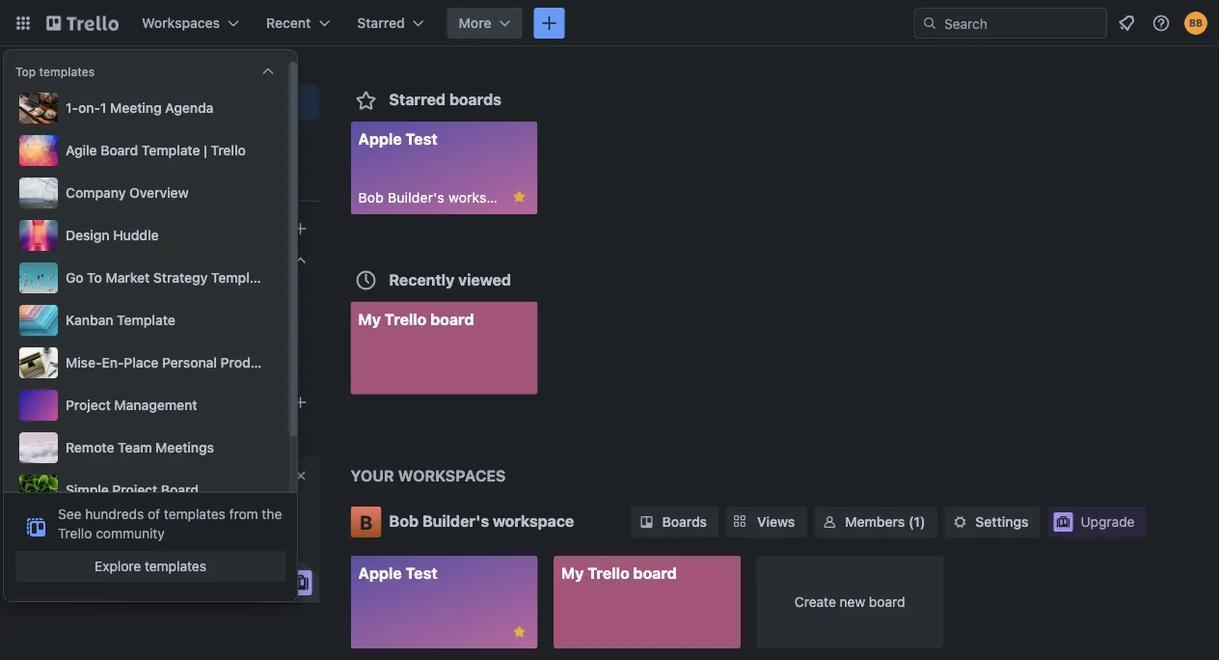 Task type: describe. For each thing, give the bounding box(es) containing it.
simple project board button
[[15, 471, 278, 510]]

2 vertical spatial builder's
[[423, 512, 489, 530]]

management
[[114, 397, 197, 413]]

kanban template button
[[15, 301, 278, 340]]

apple inside "link"
[[359, 564, 402, 582]]

remote
[[66, 440, 114, 456]]

1 vertical spatial bob builder's workspace
[[111, 253, 269, 269]]

members (1)
[[846, 514, 926, 530]]

go to market strategy template
[[66, 270, 270, 286]]

click to unstar this board. it will be removed from your starred list. image
[[511, 623, 528, 641]]

remote team meetings button
[[15, 428, 278, 467]]

apple test inside apple test "link"
[[359, 564, 438, 582]]

1 horizontal spatial my
[[562, 564, 584, 582]]

boards link for views
[[632, 507, 719, 538]]

0 vertical spatial my
[[359, 310, 381, 328]]

back to home image
[[46, 8, 119, 39]]

agile board template | trello button
[[15, 131, 278, 170]]

highlights link
[[73, 318, 320, 348]]

meeting
[[110, 100, 162, 116]]

kanban
[[66, 312, 113, 328]]

test inside apple test "link"
[[406, 564, 438, 582]]

company overview button
[[15, 174, 278, 212]]

company
[[66, 185, 126, 201]]

and
[[269, 516, 292, 532]]

workspaces
[[398, 467, 506, 485]]

0 vertical spatial boards
[[111, 94, 156, 110]]

mise-
[[66, 355, 102, 371]]

more button
[[447, 8, 523, 39]]

free
[[122, 570, 147, 586]]

get
[[88, 497, 111, 512]]

design huddle button
[[15, 216, 278, 255]]

your workspaces
[[351, 467, 506, 485]]

trello inside try trello premium get unlimited boards, all the views, unlimited automation, and more.
[[113, 471, 149, 487]]

click to unstar this board. it will be removed from your starred list. image
[[511, 188, 528, 206]]

0 vertical spatial board
[[431, 310, 474, 328]]

mise-en-place personal productivity system button
[[15, 344, 348, 382]]

2 vertical spatial bob builder's workspace
[[389, 512, 574, 530]]

create new board
[[795, 594, 906, 610]]

huddle
[[113, 227, 159, 243]]

place
[[124, 355, 159, 371]]

my trello board for my trello board link to the bottom
[[562, 564, 677, 582]]

2 vertical spatial workspace
[[493, 512, 574, 530]]

|
[[204, 142, 207, 158]]

workspaces button
[[130, 8, 251, 39]]

1 vertical spatial workspace
[[200, 253, 269, 269]]

board inside button
[[101, 142, 138, 158]]

boards,
[[175, 497, 222, 512]]

agile
[[66, 142, 97, 158]]

top templates
[[15, 65, 95, 78]]

viewed
[[459, 270, 511, 289]]

recent button
[[255, 8, 342, 39]]

see
[[58, 506, 82, 522]]

market
[[106, 270, 150, 286]]

remote team meetings
[[66, 440, 214, 456]]

boards for highlights
[[142, 290, 186, 306]]

premium
[[152, 471, 210, 487]]

create
[[795, 594, 837, 610]]

home link
[[73, 162, 320, 197]]

1-on-1 meeting agenda
[[66, 100, 214, 116]]

1 vertical spatial board
[[634, 564, 677, 582]]

1 apple from the top
[[359, 130, 402, 148]]

project management
[[66, 397, 197, 413]]

trello inside see hundreds of templates from the trello community
[[58, 526, 92, 542]]

home
[[111, 171, 149, 187]]

members for members (1)
[[846, 514, 906, 530]]

en-
[[102, 355, 124, 371]]

try
[[88, 471, 109, 487]]

1 vertical spatial builder's
[[140, 253, 197, 269]]

0 vertical spatial workspace
[[449, 190, 518, 206]]

0 notifications image
[[1116, 12, 1139, 35]]

start free trial button
[[88, 568, 174, 588]]

1 horizontal spatial bob
[[359, 190, 384, 206]]

1
[[100, 100, 107, 116]]

more
[[459, 15, 492, 31]]

company overview
[[66, 185, 189, 201]]

see hundreds of templates from the trello community
[[58, 506, 282, 542]]

template inside go to market strategy template button
[[211, 270, 270, 286]]

menu containing 1-on-1 meeting agenda
[[15, 89, 348, 548]]

explore templates link
[[15, 551, 286, 582]]

from
[[229, 506, 258, 522]]

more.
[[88, 535, 124, 551]]

1 horizontal spatial b
[[360, 511, 373, 533]]

team
[[118, 440, 152, 456]]

templates inside see hundreds of templates from the trello community
[[164, 506, 226, 522]]

0 horizontal spatial views link
[[73, 352, 320, 383]]

2 horizontal spatial bob
[[389, 512, 419, 530]]

templates for explore templates
[[145, 558, 206, 574]]

simple project board
[[66, 482, 199, 498]]

all
[[226, 497, 240, 512]]

collapse image
[[261, 64, 276, 79]]

apple test link
[[351, 556, 538, 649]]

starred boards
[[389, 90, 502, 109]]

the inside try trello premium get unlimited boards, all the views, unlimited automation, and more.
[[243, 497, 263, 512]]

strategy
[[153, 270, 208, 286]]

new
[[840, 594, 866, 610]]

project inside "button"
[[112, 482, 158, 498]]

design
[[66, 227, 110, 243]]

create board or workspace image
[[540, 14, 559, 33]]

1-on-1 meeting agenda button
[[15, 89, 278, 127]]

settings for the leftmost settings link
[[142, 429, 194, 445]]

meetings
[[156, 440, 214, 456]]

on-
[[78, 100, 100, 116]]

1 test from the top
[[406, 130, 438, 148]]

hundreds
[[85, 506, 144, 522]]

boards
[[450, 90, 502, 109]]

add image
[[289, 391, 312, 414]]

start free trial
[[88, 570, 174, 586]]

settings for settings link to the bottom
[[976, 514, 1029, 530]]

views,
[[88, 516, 127, 532]]

home image
[[81, 168, 104, 191]]

0 vertical spatial builder's
[[388, 190, 445, 206]]

board inside "button"
[[161, 482, 199, 498]]

overview
[[129, 185, 189, 201]]

members for members
[[142, 394, 201, 410]]



Task type: vqa. For each thing, say whether or not it's contained in the screenshot.
A
no



Task type: locate. For each thing, give the bounding box(es) containing it.
starred right recent popup button
[[357, 15, 405, 31]]

1 horizontal spatial board
[[161, 482, 199, 498]]

boards link
[[73, 85, 320, 120], [73, 283, 320, 314], [632, 507, 719, 538]]

board
[[101, 142, 138, 158], [161, 482, 199, 498]]

templates for top templates
[[39, 65, 95, 78]]

starred for starred boards
[[389, 90, 446, 109]]

board down sm icon
[[634, 564, 677, 582]]

1 horizontal spatial views link
[[727, 507, 807, 538]]

starred left boards
[[389, 90, 446, 109]]

1 horizontal spatial project
[[112, 482, 158, 498]]

0 vertical spatial project
[[66, 397, 111, 413]]

the right all
[[243, 497, 263, 512]]

views link
[[73, 352, 320, 383], [727, 507, 807, 538]]

to
[[87, 270, 102, 286]]

board
[[431, 310, 474, 328], [634, 564, 677, 582], [869, 594, 906, 610]]

2 vertical spatial template
[[117, 312, 175, 328]]

recently
[[389, 270, 455, 289]]

simple
[[66, 482, 109, 498]]

Search field
[[938, 9, 1107, 38]]

1 vertical spatial boards link
[[73, 283, 320, 314]]

members link
[[73, 387, 320, 418]]

members left (1) on the right bottom
[[846, 514, 906, 530]]

trial
[[151, 570, 174, 586]]

1 horizontal spatial members
[[846, 514, 906, 530]]

project inside button
[[66, 397, 111, 413]]

0 vertical spatial views link
[[73, 352, 320, 383]]

views for the left views link
[[142, 359, 179, 375]]

bob
[[359, 190, 384, 206], [111, 253, 137, 269], [389, 512, 419, 530]]

starred
[[357, 15, 405, 31], [389, 90, 446, 109]]

my trello board link down recently viewed
[[351, 302, 538, 394]]

1 vertical spatial views
[[758, 514, 796, 530]]

my trello board link down sm icon
[[554, 556, 741, 649]]

project management button
[[15, 386, 278, 425]]

1 horizontal spatial views
[[758, 514, 796, 530]]

go
[[66, 270, 84, 286]]

mise-en-place personal productivity system
[[66, 355, 348, 371]]

unlimited up community
[[114, 497, 171, 512]]

1 vertical spatial my trello board
[[562, 564, 677, 582]]

settings right (1) on the right bottom
[[976, 514, 1029, 530]]

views down highlights
[[142, 359, 179, 375]]

workspace down 'workspaces'
[[493, 512, 574, 530]]

boards for views
[[663, 514, 707, 530]]

switch to… image
[[14, 14, 33, 33]]

starred inside dropdown button
[[357, 15, 405, 31]]

the
[[243, 497, 263, 512], [262, 506, 282, 522]]

0 vertical spatial settings link
[[73, 422, 320, 453]]

project up of
[[112, 482, 158, 498]]

1 vertical spatial template
[[211, 270, 270, 286]]

recently viewed
[[389, 270, 511, 289]]

0 horizontal spatial members
[[142, 394, 201, 410]]

0 horizontal spatial my trello board link
[[351, 302, 538, 394]]

board image
[[81, 91, 104, 114]]

my
[[359, 310, 381, 328], [562, 564, 584, 582]]

settings link right (1) on the right bottom
[[945, 507, 1041, 538]]

1-
[[66, 100, 78, 116]]

open information menu image
[[1152, 14, 1172, 33]]

apple test
[[359, 130, 438, 148], [359, 564, 438, 582]]

0 horizontal spatial board
[[101, 142, 138, 158]]

0 vertical spatial templates
[[39, 65, 95, 78]]

templates up the 1-
[[39, 65, 95, 78]]

workspace up strategy at the left top
[[200, 253, 269, 269]]

search image
[[923, 15, 938, 31]]

views for bottom views link
[[758, 514, 796, 530]]

0 vertical spatial my trello board link
[[351, 302, 538, 394]]

my trello board for the leftmost my trello board link
[[359, 310, 474, 328]]

starred for starred
[[357, 15, 405, 31]]

my trello board link
[[351, 302, 538, 394], [554, 556, 741, 649]]

menu
[[15, 89, 348, 548]]

my trello board down sm icon
[[562, 564, 677, 582]]

b
[[88, 253, 97, 269], [360, 511, 373, 533]]

0 horizontal spatial project
[[66, 397, 111, 413]]

1 vertical spatial templates
[[164, 506, 226, 522]]

1 vertical spatial settings
[[976, 514, 1029, 530]]

0 horizontal spatial my trello board
[[359, 310, 474, 328]]

1 vertical spatial boards
[[142, 290, 186, 306]]

bob builder's workspace down 'workspaces'
[[389, 512, 574, 530]]

template right strategy at the left top
[[211, 270, 270, 286]]

templates down see hundreds of templates from the trello community
[[145, 558, 206, 574]]

workspaces up agenda
[[142, 15, 220, 31]]

1 sm image from the left
[[821, 512, 840, 532]]

1 vertical spatial apple test
[[359, 564, 438, 582]]

0 horizontal spatial settings
[[142, 429, 194, 445]]

project
[[66, 397, 111, 413], [112, 482, 158, 498]]

1 vertical spatial unlimited
[[131, 516, 188, 532]]

0 horizontal spatial settings link
[[73, 422, 320, 453]]

template left |
[[142, 142, 200, 158]]

0 vertical spatial bob builder's workspace
[[359, 190, 518, 206]]

board up see hundreds of templates from the trello community
[[161, 482, 199, 498]]

1 vertical spatial my trello board link
[[554, 556, 741, 649]]

0 vertical spatial members
[[142, 394, 201, 410]]

2 vertical spatial templates
[[145, 558, 206, 574]]

template inside agile board template | trello button
[[142, 142, 200, 158]]

1 vertical spatial settings link
[[945, 507, 1041, 538]]

1 vertical spatial b
[[360, 511, 373, 533]]

2 horizontal spatial board
[[869, 594, 906, 610]]

your
[[351, 467, 394, 485]]

trello
[[211, 142, 246, 158], [385, 310, 427, 328], [113, 471, 149, 487], [58, 526, 92, 542], [588, 564, 630, 582]]

automation,
[[192, 516, 265, 532]]

board up home
[[101, 142, 138, 158]]

settings
[[142, 429, 194, 445], [976, 514, 1029, 530]]

1 vertical spatial views link
[[727, 507, 807, 538]]

1 vertical spatial my
[[562, 564, 584, 582]]

0 vertical spatial apple
[[359, 130, 402, 148]]

test
[[406, 130, 438, 148], [406, 564, 438, 582]]

views
[[142, 359, 179, 375], [758, 514, 796, 530]]

0 horizontal spatial views
[[142, 359, 179, 375]]

1 horizontal spatial board
[[634, 564, 677, 582]]

2 vertical spatial boards
[[663, 514, 707, 530]]

apple
[[359, 130, 402, 148], [359, 564, 402, 582]]

1 vertical spatial workspaces
[[84, 222, 154, 235]]

personal
[[162, 355, 217, 371]]

0 vertical spatial settings
[[142, 429, 194, 445]]

start
[[88, 570, 119, 586]]

b down your
[[360, 511, 373, 533]]

0 vertical spatial board
[[101, 142, 138, 158]]

0 vertical spatial starred
[[357, 15, 405, 31]]

1 vertical spatial test
[[406, 564, 438, 582]]

sm image
[[637, 512, 657, 532]]

of
[[148, 506, 160, 522]]

b up to
[[88, 253, 97, 269]]

0 horizontal spatial b
[[88, 253, 97, 269]]

1 vertical spatial board
[[161, 482, 199, 498]]

system
[[301, 355, 348, 371]]

productivity
[[221, 355, 297, 371]]

0 horizontal spatial bob
[[111, 253, 137, 269]]

boards right sm icon
[[663, 514, 707, 530]]

1 horizontal spatial settings
[[976, 514, 1029, 530]]

my trello board down recently
[[359, 310, 474, 328]]

my trello board
[[359, 310, 474, 328], [562, 564, 677, 582]]

workspace
[[449, 190, 518, 206], [200, 253, 269, 269], [493, 512, 574, 530]]

agile board template | trello
[[66, 142, 246, 158]]

2 vertical spatial boards link
[[632, 507, 719, 538]]

unlimited down simple project board "button"
[[131, 516, 188, 532]]

community
[[96, 526, 165, 542]]

settings down management
[[142, 429, 194, 445]]

boards down 'go to market strategy template'
[[142, 290, 186, 306]]

settings link down members link
[[73, 422, 320, 453]]

views link up create
[[727, 507, 807, 538]]

1 horizontal spatial my trello board
[[562, 564, 677, 582]]

2 apple from the top
[[359, 564, 402, 582]]

members
[[142, 394, 201, 410], [846, 514, 906, 530]]

explore templates
[[95, 558, 206, 574]]

bob builder's workspace up recently viewed
[[359, 190, 518, 206]]

sm image left members (1)
[[821, 512, 840, 532]]

0 vertical spatial test
[[406, 130, 438, 148]]

1 vertical spatial starred
[[389, 90, 446, 109]]

1 vertical spatial members
[[846, 514, 906, 530]]

board down recently viewed
[[431, 310, 474, 328]]

kanban template
[[66, 312, 175, 328]]

templates link
[[73, 124, 320, 158]]

members down the mise-en-place personal productivity system button
[[142, 394, 201, 410]]

agenda
[[165, 100, 214, 116]]

workspaces inside dropdown button
[[142, 15, 220, 31]]

0 horizontal spatial my
[[359, 310, 381, 328]]

upgrade button
[[1049, 507, 1147, 538]]

the right from
[[262, 506, 282, 522]]

1 apple test from the top
[[359, 130, 438, 148]]

0 vertical spatial views
[[142, 359, 179, 375]]

2 test from the top
[[406, 564, 438, 582]]

1 vertical spatial project
[[112, 482, 158, 498]]

project up the remote
[[66, 397, 111, 413]]

go to market strategy template button
[[15, 259, 278, 297]]

0 vertical spatial bob
[[359, 190, 384, 206]]

0 vertical spatial my trello board
[[359, 310, 474, 328]]

template board image
[[81, 129, 104, 152]]

design huddle
[[66, 227, 159, 243]]

sm image
[[821, 512, 840, 532], [951, 512, 970, 532]]

2 apple test from the top
[[359, 564, 438, 582]]

(1)
[[909, 514, 926, 530]]

2 sm image from the left
[[951, 512, 970, 532]]

workspaces down company overview
[[84, 222, 154, 235]]

0 horizontal spatial sm image
[[821, 512, 840, 532]]

template inside kanban template button
[[117, 312, 175, 328]]

board right new
[[869, 594, 906, 610]]

explore
[[95, 558, 141, 574]]

1 horizontal spatial sm image
[[951, 512, 970, 532]]

starred button
[[346, 8, 436, 39]]

recent
[[266, 15, 311, 31]]

0 vertical spatial boards link
[[73, 85, 320, 120]]

0 vertical spatial unlimited
[[114, 497, 171, 512]]

views up create
[[758, 514, 796, 530]]

templates
[[39, 65, 95, 78], [164, 506, 226, 522], [145, 558, 206, 574]]

2 vertical spatial bob
[[389, 512, 419, 530]]

upgrade
[[1081, 514, 1135, 530]]

1 vertical spatial bob
[[111, 253, 137, 269]]

bob builder's workspace up strategy at the left top
[[111, 253, 269, 269]]

views link down highlights link
[[73, 352, 320, 383]]

sm image right (1) on the right bottom
[[951, 512, 970, 532]]

boards link for highlights
[[73, 283, 320, 314]]

primary element
[[0, 0, 1220, 46]]

sm image inside settings link
[[951, 512, 970, 532]]

workspace up the viewed
[[449, 190, 518, 206]]

boards right 1
[[111, 94, 156, 110]]

0 vertical spatial workspaces
[[142, 15, 220, 31]]

create a workspace image
[[289, 217, 312, 240]]

try trello premium get unlimited boards, all the views, unlimited automation, and more.
[[88, 471, 292, 551]]

builder's down 'workspaces'
[[423, 512, 489, 530]]

the inside see hundreds of templates from the trello community
[[262, 506, 282, 522]]

builder's up recently
[[388, 190, 445, 206]]

builder's up 'go to market strategy template'
[[140, 253, 197, 269]]

top
[[15, 65, 36, 78]]

2 vertical spatial board
[[869, 594, 906, 610]]

1 horizontal spatial settings link
[[945, 507, 1041, 538]]

templates down premium
[[164, 506, 226, 522]]

bob builder (bobbuilder40) image
[[1185, 12, 1208, 35]]

1 horizontal spatial my trello board link
[[554, 556, 741, 649]]

1 vertical spatial apple
[[359, 564, 402, 582]]

highlights
[[142, 325, 205, 341]]

template down go to market strategy template button
[[117, 312, 175, 328]]

trello inside button
[[211, 142, 246, 158]]

0 vertical spatial b
[[88, 253, 97, 269]]

0 vertical spatial template
[[142, 142, 200, 158]]

0 vertical spatial apple test
[[359, 130, 438, 148]]

0 horizontal spatial board
[[431, 310, 474, 328]]



